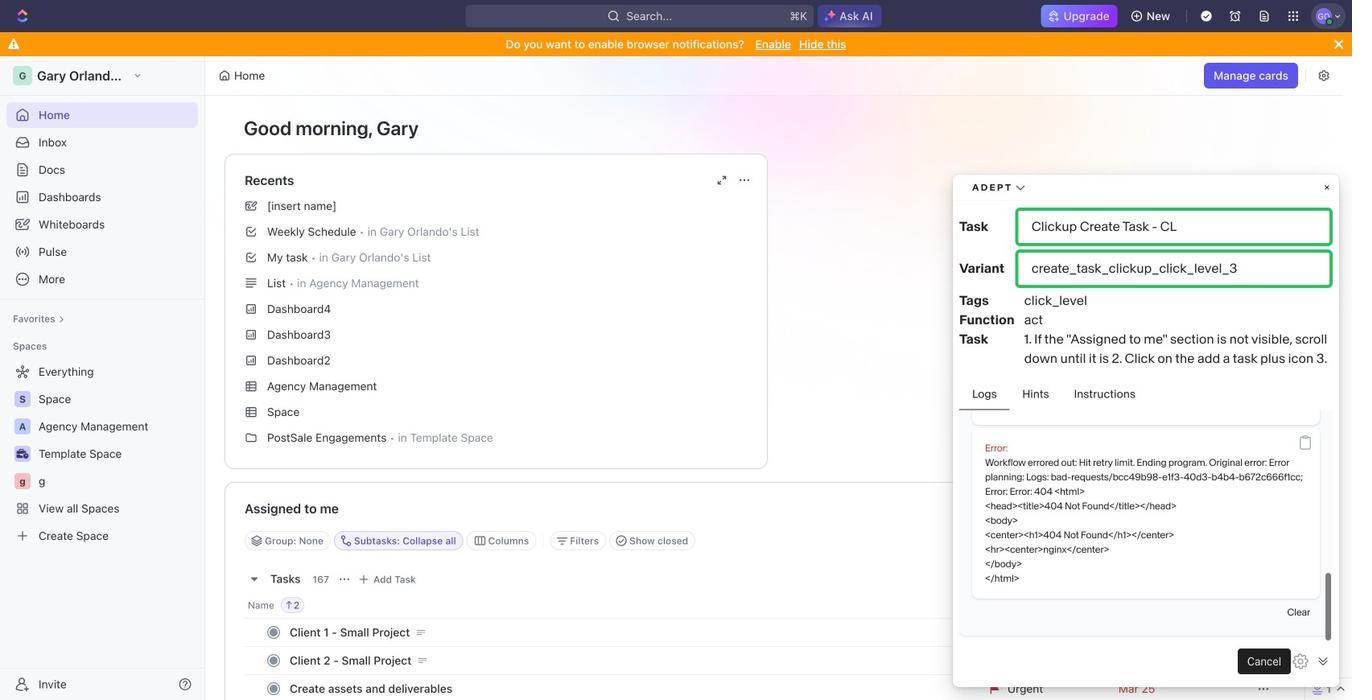 Task type: describe. For each thing, give the bounding box(es) containing it.
space, , element
[[14, 391, 31, 407]]

tree inside sidebar navigation
[[6, 359, 198, 549]]

business time image
[[17, 449, 29, 459]]

Search tasks... text field
[[1077, 529, 1238, 553]]



Task type: locate. For each thing, give the bounding box(es) containing it.
agency management, , element
[[14, 419, 31, 435]]

tree
[[6, 359, 198, 549]]

sidebar navigation
[[0, 56, 209, 701]]

g, , element
[[14, 473, 31, 490]]

gary orlando's workspace, , element
[[13, 66, 32, 85]]



Task type: vqa. For each thing, say whether or not it's contained in the screenshot.
Add for ADD TASK button to the top
no



